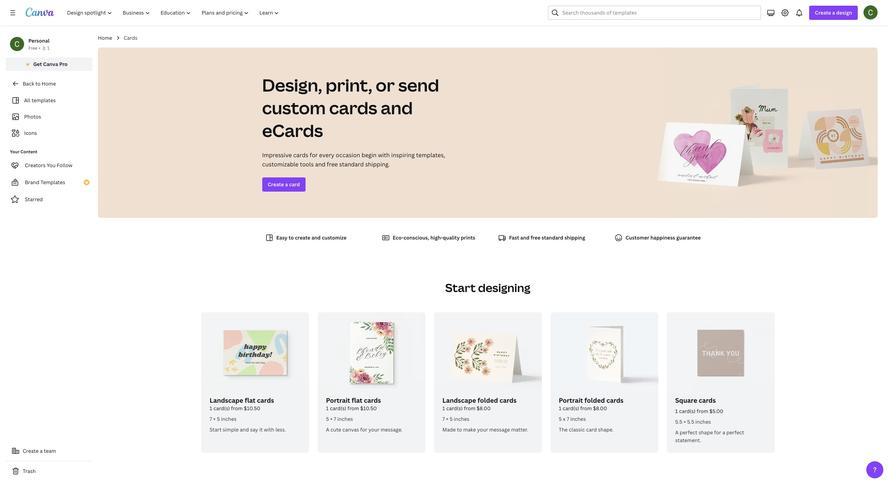Task type: locate. For each thing, give the bounding box(es) containing it.
create for create a card
[[268, 181, 284, 188]]

$8.00
[[477, 405, 491, 412], [594, 405, 608, 412]]

1
[[47, 45, 49, 51], [210, 405, 212, 412], [326, 405, 329, 412], [443, 405, 445, 412], [559, 405, 562, 412], [676, 408, 678, 415]]

0 vertical spatial free
[[327, 161, 338, 168]]

to right the back
[[35, 80, 40, 87]]

trash link
[[6, 465, 92, 479]]

1 horizontal spatial free
[[531, 234, 541, 241]]

a inside a perfect shape for a perfect statement.
[[723, 429, 726, 436]]

inches up canvas
[[338, 416, 353, 423]]

free down every
[[327, 161, 338, 168]]

1 horizontal spatial landscape
[[443, 396, 477, 405]]

1 inside landscape folded cards 1 card(s) from $8.00
[[443, 405, 445, 412]]

create left the design on the top of page
[[816, 9, 832, 16]]

1 $10.50 from the left
[[244, 405, 261, 412]]

inches for portrait flat cards
[[338, 416, 353, 423]]

landscape inside landscape folded cards 1 card(s) from $8.00
[[443, 396, 477, 405]]

to for easy
[[289, 234, 294, 241]]

standard down occasion
[[339, 161, 364, 168]]

a
[[326, 427, 330, 433], [676, 429, 679, 436]]

1 perfect from the left
[[680, 429, 698, 436]]

3 7 from the left
[[443, 416, 445, 423]]

a left the design on the top of page
[[833, 9, 836, 16]]

1 horizontal spatial folded
[[585, 396, 605, 405]]

home up all templates link
[[42, 80, 56, 87]]

a left cute
[[326, 427, 330, 433]]

a left team
[[40, 448, 43, 455]]

0 horizontal spatial flat
[[245, 396, 256, 405]]

christina overa image
[[864, 5, 878, 20]]

cards
[[329, 96, 378, 119], [293, 151, 309, 159], [257, 396, 274, 405], [364, 396, 381, 405], [500, 396, 517, 405], [607, 396, 624, 405], [699, 396, 716, 405]]

from left $5.00
[[697, 408, 709, 415]]

1 horizontal spatial start
[[446, 280, 476, 296]]

card
[[289, 181, 300, 188], [587, 427, 597, 433]]

from up 5 x 7 inches
[[581, 405, 592, 412]]

× down the landscape flat cards 1 card(s) from $10.50
[[213, 416, 216, 423]]

start for start designing
[[446, 280, 476, 296]]

free inside impressive cards for every occasion begin with inspiring templates, customizable tools and free standard shipping.
[[327, 161, 338, 168]]

$8.00 down portrait folded cards link
[[594, 405, 608, 412]]

0 horizontal spatial to
[[35, 80, 40, 87]]

2 horizontal spatial to
[[457, 427, 462, 433]]

card(s) inside portrait flat cards 1 card(s) from $10.50
[[330, 405, 347, 412]]

1 horizontal spatial 7 × 5 inches
[[443, 416, 470, 423]]

1 horizontal spatial standard
[[542, 234, 564, 241]]

7
[[210, 416, 212, 423], [334, 416, 336, 423], [443, 416, 445, 423], [567, 416, 570, 423]]

1 horizontal spatial $8.00
[[594, 405, 608, 412]]

creators
[[25, 162, 46, 169]]

$8.00 inside landscape folded cards 1 card(s) from $8.00
[[477, 405, 491, 412]]

7 × 5 inches
[[210, 416, 237, 423], [443, 416, 470, 423]]

1 vertical spatial start
[[210, 427, 222, 433]]

1 horizontal spatial perfect
[[727, 429, 745, 436]]

square
[[676, 396, 698, 405]]

1 vertical spatial to
[[289, 234, 294, 241]]

1 horizontal spatial portrait
[[559, 396, 584, 405]]

inches up simple
[[221, 416, 237, 423]]

$8.00 inside portrait folded cards 1 card(s) from $8.00
[[594, 405, 608, 412]]

4 7 from the left
[[567, 416, 570, 423]]

0 horizontal spatial with
[[264, 427, 274, 433]]

standard left shipping
[[542, 234, 564, 241]]

ecards
[[262, 119, 323, 142]]

$10.50 down portrait flat cards link
[[361, 405, 377, 412]]

flat
[[245, 396, 256, 405], [352, 396, 363, 405]]

$10.50
[[244, 405, 261, 412], [361, 405, 377, 412]]

shipping
[[565, 234, 586, 241]]

start simple and say it with less.
[[210, 427, 286, 433]]

send
[[399, 74, 440, 97]]

2 vertical spatial to
[[457, 427, 462, 433]]

card down the 'customizable'
[[289, 181, 300, 188]]

0 horizontal spatial 7 × 5 inches
[[210, 416, 237, 423]]

5 up made
[[450, 416, 453, 423]]

custom
[[262, 96, 326, 119]]

landscape folded cards image
[[434, 313, 542, 394]]

a inside button
[[40, 448, 43, 455]]

cards inside design, print, or send custom cards and ecards
[[329, 96, 378, 119]]

0 vertical spatial card
[[289, 181, 300, 188]]

0 vertical spatial home
[[98, 34, 112, 41]]

$10.50 inside portrait flat cards 1 card(s) from $10.50
[[361, 405, 377, 412]]

a for card
[[285, 181, 288, 188]]

impressive cards for every occasion begin with inspiring templates, customizable tools and free standard shipping.
[[262, 151, 446, 168]]

create inside button
[[23, 448, 39, 455]]

2 7 × 5 inches from the left
[[443, 416, 470, 423]]

1 7 × 5 inches from the left
[[210, 416, 237, 423]]

0 horizontal spatial card
[[289, 181, 300, 188]]

portrait
[[326, 396, 350, 405], [559, 396, 584, 405]]

brand templates link
[[6, 175, 92, 190]]

0 horizontal spatial perfect
[[680, 429, 698, 436]]

from down landscape folded cards link
[[464, 405, 476, 412]]

a inside a perfect shape for a perfect statement.
[[676, 429, 679, 436]]

1 landscape from the left
[[210, 396, 243, 405]]

$10.50 down landscape flat cards link
[[244, 405, 261, 412]]

flat up 5 × 7 inches
[[352, 396, 363, 405]]

landscape for landscape flat cards
[[210, 396, 243, 405]]

2 vertical spatial create
[[23, 448, 39, 455]]

with inside impressive cards for every occasion begin with inspiring templates, customizable tools and free standard shipping.
[[378, 151, 390, 159]]

card(s) for portrait flat cards
[[330, 405, 347, 412]]

card(s) up made
[[447, 405, 463, 412]]

your content
[[10, 149, 37, 155]]

from inside portrait flat cards 1 card(s) from $10.50
[[348, 405, 359, 412]]

7 down the landscape flat cards 1 card(s) from $10.50
[[210, 416, 212, 423]]

with right it
[[264, 427, 274, 433]]

a up "statement."
[[676, 429, 679, 436]]

create for create a team
[[23, 448, 39, 455]]

inches
[[221, 416, 237, 423], [338, 416, 353, 423], [454, 416, 470, 423], [571, 416, 586, 423], [696, 419, 712, 426]]

7 up cute
[[334, 416, 336, 423]]

your left message.
[[369, 427, 380, 433]]

get
[[33, 61, 42, 67]]

0 vertical spatial create
[[816, 9, 832, 16]]

0 horizontal spatial folded
[[478, 396, 498, 405]]

0 horizontal spatial portrait
[[326, 396, 350, 405]]

start for start simple and say it with less.
[[210, 427, 222, 433]]

portrait folded cards 1 card(s) from $8.00
[[559, 396, 624, 412]]

for
[[310, 151, 318, 159], [361, 427, 368, 433], [715, 429, 722, 436]]

cards inside portrait flat cards 1 card(s) from $10.50
[[364, 396, 381, 405]]

customer happiness guarantee
[[626, 234, 701, 241]]

landscape up made
[[443, 396, 477, 405]]

landscape inside the landscape flat cards 1 card(s) from $10.50
[[210, 396, 243, 405]]

1 portrait from the left
[[326, 396, 350, 405]]

photos
[[24, 113, 41, 120]]

portrait up 5 × 7 inches
[[326, 396, 350, 405]]

0 vertical spatial with
[[378, 151, 390, 159]]

1 horizontal spatial for
[[361, 427, 368, 433]]

portrait inside portrait flat cards 1 card(s) from $10.50
[[326, 396, 350, 405]]

fast and free standard shipping
[[510, 234, 586, 241]]

templates
[[41, 179, 65, 186]]

a for square
[[676, 429, 679, 436]]

easy
[[277, 234, 288, 241]]

1 horizontal spatial $10.50
[[361, 405, 377, 412]]

$8.00 for landscape
[[477, 405, 491, 412]]

made
[[443, 427, 456, 433]]

0 horizontal spatial 5.5
[[676, 419, 683, 426]]

$8.00 down landscape folded cards link
[[477, 405, 491, 412]]

design, print, or send custom cards and ecards
[[262, 74, 440, 142]]

follow
[[57, 162, 72, 169]]

7 × 5 inches for landscape folded cards
[[443, 416, 470, 423]]

4 5 from the left
[[559, 416, 562, 423]]

a inside dropdown button
[[833, 9, 836, 16]]

1 horizontal spatial card
[[587, 427, 597, 433]]

1 vertical spatial create
[[268, 181, 284, 188]]

2 5.5 from the left
[[688, 419, 695, 426]]

portrait inside portrait folded cards 1 card(s) from $8.00
[[559, 396, 584, 405]]

card(s) up 5 x 7 inches
[[563, 405, 580, 412]]

1 inside the landscape flat cards 1 card(s) from $10.50
[[210, 405, 212, 412]]

impressive
[[262, 151, 292, 159]]

0 vertical spatial standard
[[339, 161, 364, 168]]

$10.50 inside the landscape flat cards 1 card(s) from $10.50
[[244, 405, 261, 412]]

all templates
[[24, 97, 56, 104]]

message
[[490, 427, 510, 433]]

$5.00
[[710, 408, 724, 415]]

1 horizontal spatial your
[[477, 427, 488, 433]]

0 horizontal spatial create
[[23, 448, 39, 455]]

1 $8.00 from the left
[[477, 405, 491, 412]]

flat inside portrait flat cards 1 card(s) from $10.50
[[352, 396, 363, 405]]

1 7 from the left
[[210, 416, 212, 423]]

a for design
[[833, 9, 836, 16]]

create down the 'customizable'
[[268, 181, 284, 188]]

1 for portrait folded cards
[[559, 405, 562, 412]]

1 horizontal spatial a
[[676, 429, 679, 436]]

1 5.5 from the left
[[676, 419, 683, 426]]

card(s) inside portrait folded cards 1 card(s) from $8.00
[[563, 405, 580, 412]]

2 folded from the left
[[585, 396, 605, 405]]

flat inside the landscape flat cards 1 card(s) from $10.50
[[245, 396, 256, 405]]

7 × 5 inches up made
[[443, 416, 470, 423]]

standard
[[339, 161, 364, 168], [542, 234, 564, 241]]

folded inside portrait folded cards 1 card(s) from $8.00
[[585, 396, 605, 405]]

portrait folded cards image
[[551, 313, 659, 394]]

a down the 'customizable'
[[285, 181, 288, 188]]

1 horizontal spatial to
[[289, 234, 294, 241]]

less.
[[276, 427, 286, 433]]

statement.
[[676, 437, 702, 444]]

2 horizontal spatial create
[[816, 9, 832, 16]]

5 left x
[[559, 416, 562, 423]]

2 $10.50 from the left
[[361, 405, 377, 412]]

the classic card shape.
[[559, 427, 614, 433]]

folded up 5 x 7 inches
[[585, 396, 605, 405]]

from inside portrait folded cards 1 card(s) from $8.00
[[581, 405, 592, 412]]

a right shape
[[723, 429, 726, 436]]

1 inside portrait folded cards 1 card(s) from $8.00
[[559, 405, 562, 412]]

for up the "tools"
[[310, 151, 318, 159]]

home left cards
[[98, 34, 112, 41]]

landscape for landscape folded cards
[[443, 396, 477, 405]]

pro
[[59, 61, 68, 67]]

0 horizontal spatial landscape
[[210, 396, 243, 405]]

you
[[47, 162, 56, 169]]

1 horizontal spatial 5.5
[[688, 419, 695, 426]]

1 vertical spatial standard
[[542, 234, 564, 241]]

card for a
[[289, 181, 300, 188]]

0 horizontal spatial free
[[327, 161, 338, 168]]

starred
[[25, 196, 43, 203]]

card left shape.
[[587, 427, 597, 433]]

1 flat from the left
[[245, 396, 256, 405]]

card(s) inside the landscape flat cards 1 card(s) from $10.50
[[214, 405, 230, 412]]

5 down portrait flat cards 1 card(s) from $10.50
[[326, 416, 329, 423]]

2 7 from the left
[[334, 416, 336, 423]]

your
[[10, 149, 19, 155]]

inches for landscape flat cards
[[221, 416, 237, 423]]

for right shape
[[715, 429, 722, 436]]

from
[[231, 405, 243, 412], [348, 405, 359, 412], [464, 405, 476, 412], [581, 405, 592, 412], [697, 408, 709, 415]]

your
[[369, 427, 380, 433], [477, 427, 488, 433]]

back to home link
[[6, 77, 92, 91]]

folded up made to make your message matter. on the bottom
[[478, 396, 498, 405]]

flat for portrait
[[352, 396, 363, 405]]

2 $8.00 from the left
[[594, 405, 608, 412]]

portrait folded cards link
[[559, 396, 650, 405]]

1 horizontal spatial with
[[378, 151, 390, 159]]

folded
[[478, 396, 498, 405], [585, 396, 605, 405]]

to left make
[[457, 427, 462, 433]]

a cute canvas for your message.
[[326, 427, 403, 433]]

perfect right shape
[[727, 429, 745, 436]]

create left team
[[23, 448, 39, 455]]

0 horizontal spatial for
[[310, 151, 318, 159]]

1 horizontal spatial home
[[98, 34, 112, 41]]

2 perfect from the left
[[727, 429, 745, 436]]

cards
[[124, 34, 138, 41]]

a for team
[[40, 448, 43, 455]]

× up made
[[446, 416, 449, 423]]

folded inside landscape folded cards 1 card(s) from $8.00
[[478, 396, 498, 405]]

with up shipping.
[[378, 151, 390, 159]]

occasion
[[336, 151, 360, 159]]

cards inside portrait folded cards 1 card(s) from $8.00
[[607, 396, 624, 405]]

Search search field
[[563, 6, 757, 20]]

1 vertical spatial home
[[42, 80, 56, 87]]

get canva pro button
[[6, 58, 92, 71]]

1 inside portrait flat cards 1 card(s) from $10.50
[[326, 405, 329, 412]]

say
[[250, 427, 258, 433]]

1 horizontal spatial create
[[268, 181, 284, 188]]

card(s) up 5 × 7 inches
[[330, 405, 347, 412]]

card(s) inside square cards 1 card(s) from $5.00
[[680, 408, 696, 415]]

easy to create and customize
[[277, 234, 347, 241]]

7 up made
[[443, 416, 445, 423]]

cards inside square cards 1 card(s) from $5.00
[[699, 396, 716, 405]]

0 horizontal spatial start
[[210, 427, 222, 433]]

0 horizontal spatial $10.50
[[244, 405, 261, 412]]

for right canvas
[[361, 427, 368, 433]]

0 vertical spatial start
[[446, 280, 476, 296]]

landscape
[[210, 396, 243, 405], [443, 396, 477, 405]]

from down landscape flat cards link
[[231, 405, 243, 412]]

0 horizontal spatial a
[[326, 427, 330, 433]]

0 horizontal spatial home
[[42, 80, 56, 87]]

portrait flat cards 1 card(s) from $10.50
[[326, 396, 381, 412]]

5.5 × 5.5 inches
[[676, 419, 712, 426]]

customer
[[626, 234, 650, 241]]

None search field
[[549, 6, 762, 20]]

make
[[464, 427, 476, 433]]

free right fast
[[531, 234, 541, 241]]

1 vertical spatial card
[[587, 427, 597, 433]]

portrait up 5 x 7 inches
[[559, 396, 584, 405]]

from inside square cards 1 card(s) from $5.00
[[697, 408, 709, 415]]

card(s) for landscape flat cards
[[214, 405, 230, 412]]

inches up classic
[[571, 416, 586, 423]]

portrait for portrait folded cards
[[559, 396, 584, 405]]

eco-
[[393, 234, 404, 241]]

your right make
[[477, 427, 488, 433]]

create a card link
[[262, 178, 306, 192]]

landscape up simple
[[210, 396, 243, 405]]

2 portrait from the left
[[559, 396, 584, 405]]

2 landscape from the left
[[443, 396, 477, 405]]

1 horizontal spatial flat
[[352, 396, 363, 405]]

flat up start simple and say it with less.
[[245, 396, 256, 405]]

7 right x
[[567, 416, 570, 423]]

× for landscape flat cards
[[213, 416, 216, 423]]

perfect up "statement."
[[680, 429, 698, 436]]

card(s) inside landscape folded cards 1 card(s) from $8.00
[[447, 405, 463, 412]]

inches for portrait folded cards
[[571, 416, 586, 423]]

0 horizontal spatial $8.00
[[477, 405, 491, 412]]

creators you follow link
[[6, 158, 92, 173]]

0 horizontal spatial standard
[[339, 161, 364, 168]]

7 × 5 inches up simple
[[210, 416, 237, 423]]

5.5
[[676, 419, 683, 426], [688, 419, 695, 426]]

5 down the landscape flat cards 1 card(s) from $10.50
[[217, 416, 220, 423]]

0 horizontal spatial your
[[369, 427, 380, 433]]

1 folded from the left
[[478, 396, 498, 405]]

2 flat from the left
[[352, 396, 363, 405]]

brand templates
[[25, 179, 65, 186]]

from up 5 × 7 inches
[[348, 405, 359, 412]]

for inside a perfect shape for a perfect statement.
[[715, 429, 722, 436]]

to right "easy"
[[289, 234, 294, 241]]

× up cute
[[330, 416, 333, 423]]

fast
[[510, 234, 520, 241]]

1 vertical spatial with
[[264, 427, 274, 433]]

perfect
[[680, 429, 698, 436], [727, 429, 745, 436]]

0 vertical spatial to
[[35, 80, 40, 87]]

2 horizontal spatial for
[[715, 429, 722, 436]]

a perfect shape for a perfect statement.
[[676, 429, 745, 444]]

card(s) down square
[[680, 408, 696, 415]]

$10.50 for portrait
[[361, 405, 377, 412]]

card(s) up simple
[[214, 405, 230, 412]]

from for landscape folded cards
[[464, 405, 476, 412]]

landscape flat cards 1 card(s) from $10.50
[[210, 396, 274, 412]]

inches up make
[[454, 416, 470, 423]]

create inside dropdown button
[[816, 9, 832, 16]]

from inside landscape folded cards 1 card(s) from $8.00
[[464, 405, 476, 412]]

from inside the landscape flat cards 1 card(s) from $10.50
[[231, 405, 243, 412]]

made to make your message matter.
[[443, 427, 529, 433]]



Task type: describe. For each thing, give the bounding box(es) containing it.
back
[[23, 80, 34, 87]]

flat for landscape
[[245, 396, 256, 405]]

1 inside square cards 1 card(s) from $5.00
[[676, 408, 678, 415]]

the
[[559, 427, 568, 433]]

it
[[260, 427, 263, 433]]

3 5 from the left
[[450, 416, 453, 423]]

7 × 5 inches for landscape flat cards
[[210, 416, 237, 423]]

high-
[[431, 234, 443, 241]]

matter.
[[512, 427, 529, 433]]

canva
[[43, 61, 58, 67]]

from for portrait folded cards
[[581, 405, 592, 412]]

eco-conscious, high-quality prints
[[393, 234, 476, 241]]

5 x 7 inches
[[559, 416, 586, 423]]

create a team button
[[6, 444, 92, 459]]

icons
[[24, 130, 37, 136]]

× up "statement."
[[684, 419, 686, 426]]

folded for landscape
[[478, 396, 498, 405]]

card(s) for portrait folded cards
[[563, 405, 580, 412]]

inches up shape
[[696, 419, 712, 426]]

cute
[[331, 427, 341, 433]]

square cards image
[[667, 313, 775, 394]]

creators you follow
[[25, 162, 72, 169]]

conscious,
[[404, 234, 430, 241]]

inspiring
[[392, 151, 415, 159]]

design
[[837, 9, 853, 16]]

1 5 from the left
[[217, 416, 220, 423]]

personal
[[28, 37, 50, 44]]

brand
[[25, 179, 39, 186]]

customizable
[[262, 161, 299, 168]]

for for portrait
[[361, 427, 368, 433]]

shape
[[699, 429, 714, 436]]

shipping.
[[365, 161, 390, 168]]

create a design
[[816, 9, 853, 16]]

quality
[[443, 234, 460, 241]]

print,
[[326, 74, 373, 97]]

a for portrait
[[326, 427, 330, 433]]

cards inside the landscape flat cards 1 card(s) from $10.50
[[257, 396, 274, 405]]

2 5 from the left
[[326, 416, 329, 423]]

designing
[[478, 280, 531, 296]]

landscape flat cards link
[[210, 396, 301, 405]]

top level navigation element
[[63, 6, 285, 20]]

back to home
[[23, 80, 56, 87]]

home link
[[98, 34, 112, 42]]

photos link
[[10, 110, 88, 124]]

or
[[376, 74, 395, 97]]

•
[[39, 45, 40, 51]]

cards inside landscape folded cards 1 card(s) from $8.00
[[500, 396, 517, 405]]

portrait flat cards link
[[326, 396, 417, 405]]

trash
[[23, 468, 36, 475]]

card for classic
[[587, 427, 597, 433]]

inches for landscape folded cards
[[454, 416, 470, 423]]

message.
[[381, 427, 403, 433]]

landscape folded cards link
[[443, 396, 534, 405]]

landscape flat cards image
[[201, 313, 309, 394]]

icons link
[[10, 126, 88, 140]]

all templates link
[[10, 94, 88, 107]]

customize
[[322, 234, 347, 241]]

standard inside impressive cards for every occasion begin with inspiring templates, customizable tools and free standard shipping.
[[339, 161, 364, 168]]

$8.00 for portrait
[[594, 405, 608, 412]]

× for portrait flat cards
[[330, 416, 333, 423]]

for inside impressive cards for every occasion begin with inspiring templates, customizable tools and free standard shipping.
[[310, 151, 318, 159]]

get canva pro
[[33, 61, 68, 67]]

free
[[28, 45, 37, 51]]

shape.
[[599, 427, 614, 433]]

every
[[319, 151, 335, 159]]

create a design button
[[810, 6, 859, 20]]

from for landscape flat cards
[[231, 405, 243, 412]]

templates
[[32, 97, 56, 104]]

portrait for portrait flat cards
[[326, 396, 350, 405]]

free •
[[28, 45, 40, 51]]

1 for landscape flat cards
[[210, 405, 212, 412]]

cards inside impressive cards for every occasion begin with inspiring templates, customizable tools and free standard shipping.
[[293, 151, 309, 159]]

× for landscape folded cards
[[446, 416, 449, 423]]

start designing
[[446, 280, 531, 296]]

square cards 1 card(s) from $5.00
[[676, 396, 724, 415]]

card(s) for landscape folded cards
[[447, 405, 463, 412]]

team
[[44, 448, 56, 455]]

simple
[[223, 427, 239, 433]]

to for made
[[457, 427, 462, 433]]

1 vertical spatial free
[[531, 234, 541, 241]]

and inside impressive cards for every occasion begin with inspiring templates, customizable tools and free standard shipping.
[[315, 161, 326, 168]]

create a card
[[268, 181, 300, 188]]

templates,
[[417, 151, 446, 159]]

for for square
[[715, 429, 722, 436]]

to for back
[[35, 80, 40, 87]]

1 your from the left
[[369, 427, 380, 433]]

design, print, or send custom cards and ecards image
[[651, 48, 878, 218]]

1 for portrait flat cards
[[326, 405, 329, 412]]

x
[[563, 416, 566, 423]]

guarantee
[[677, 234, 701, 241]]

begin
[[362, 151, 377, 159]]

1 for landscape folded cards
[[443, 405, 445, 412]]

portrait flat cards image
[[318, 313, 426, 394]]

folded for portrait
[[585, 396, 605, 405]]

classic
[[569, 427, 585, 433]]

happiness
[[651, 234, 676, 241]]

5 × 7 inches
[[326, 416, 353, 423]]

prints
[[461, 234, 476, 241]]

create for create a design
[[816, 9, 832, 16]]

create a team
[[23, 448, 56, 455]]

$10.50 for landscape
[[244, 405, 261, 412]]

and inside design, print, or send custom cards and ecards
[[381, 96, 413, 119]]

starred link
[[6, 193, 92, 207]]

canvas
[[343, 427, 359, 433]]

from for portrait flat cards
[[348, 405, 359, 412]]

create
[[295, 234, 311, 241]]

2 your from the left
[[477, 427, 488, 433]]



Task type: vqa. For each thing, say whether or not it's contained in the screenshot.
Studio
no



